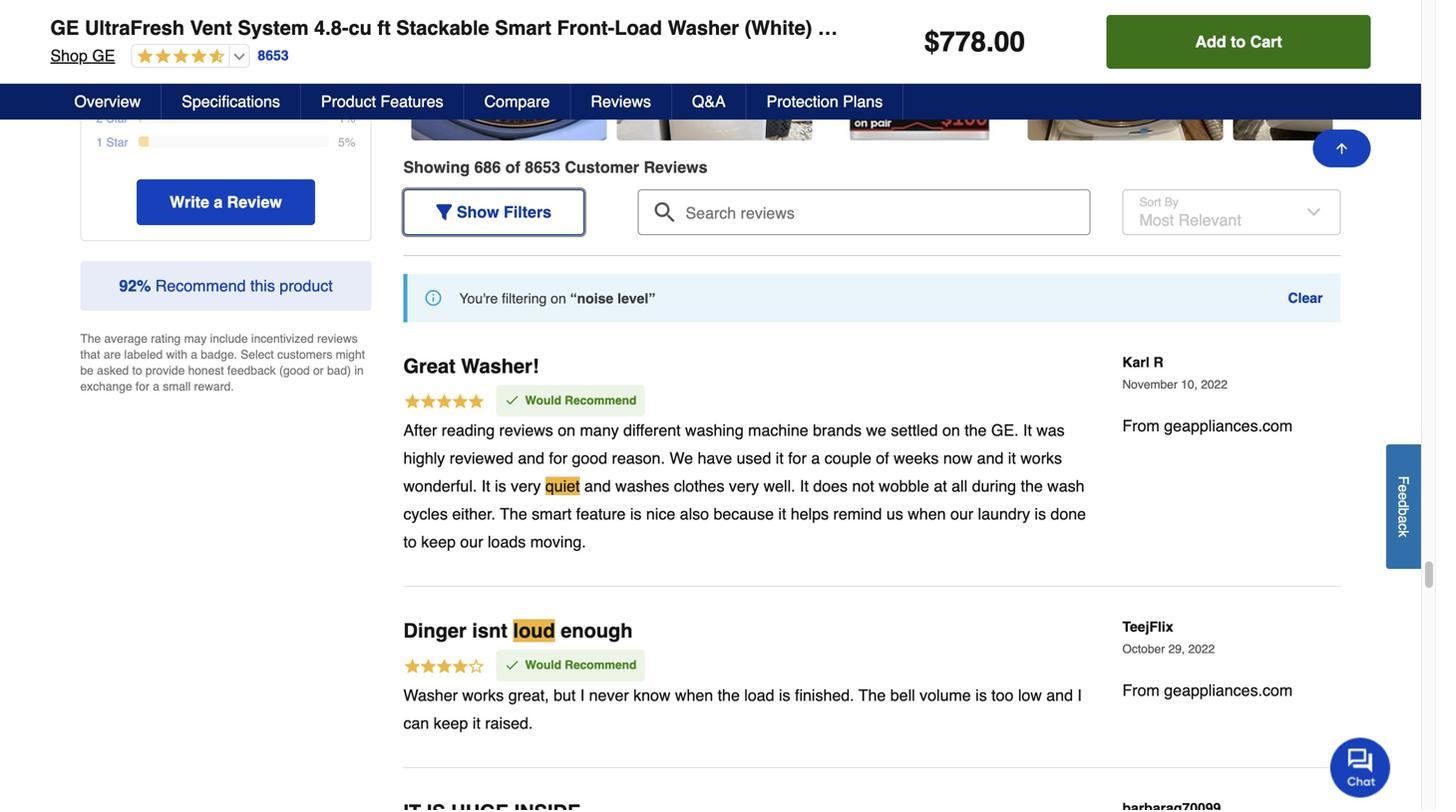 Task type: describe. For each thing, give the bounding box(es) containing it.
vent
[[190, 16, 232, 39]]

the inside the average rating may include incentivized reviews that are labeled with a badge. select customers might be asked to provide honest feedback (good or bad) in exchange for a small reward.
[[80, 332, 101, 346]]

reading
[[442, 422, 495, 440]]

karl r november 10, 2022
[[1122, 355, 1228, 392]]

was
[[1036, 422, 1065, 440]]

washing
[[685, 422, 744, 440]]

we
[[669, 449, 693, 468]]

a down may
[[191, 348, 197, 362]]

feedback
[[227, 364, 276, 378]]

smart
[[495, 16, 551, 39]]

2 e from the top
[[1396, 493, 1412, 500]]

might
[[336, 348, 365, 362]]

4.8-
[[314, 16, 349, 39]]

dinger isnt loud enough
[[403, 620, 633, 643]]

0 vertical spatial 8653
[[258, 48, 289, 63]]

checkmark image
[[504, 393, 520, 409]]

front-
[[557, 16, 615, 39]]

it inside washer works great, but i never know when the load is finished. the bell volume is too low and i can keep it raised.
[[473, 714, 481, 733]]

show filters button
[[403, 189, 584, 235]]

load
[[615, 16, 662, 39]]

the for ge.
[[965, 422, 987, 440]]

good
[[572, 449, 607, 468]]

karl
[[1122, 355, 1150, 370]]

and washes clothes very well. it does not wobble at all during the wash cycles either. the smart feature is nice also because it helps remind us when our laundry is done to keep our loads moving.
[[403, 477, 1086, 552]]

d
[[1396, 500, 1412, 508]]

clothes
[[674, 477, 724, 496]]

1 uploaded image image from the left
[[411, 33, 607, 53]]

write a review
[[170, 193, 282, 211]]

a down provide on the top left of the page
[[153, 380, 159, 394]]

2 horizontal spatial it
[[1023, 422, 1032, 440]]

level
[[617, 291, 648, 307]]

finished.
[[795, 686, 854, 705]]

brands
[[813, 422, 862, 440]]

"
[[648, 291, 655, 307]]

teejflix
[[1122, 619, 1173, 635]]

does
[[813, 477, 848, 496]]

cart
[[1250, 32, 1282, 51]]

are
[[104, 348, 121, 362]]

never
[[589, 686, 629, 705]]

the inside washer works great, but i never know when the load is finished. the bell volume is too low and i can keep it raised.
[[859, 686, 886, 705]]

0 vertical spatial recommend
[[155, 277, 246, 295]]

s
[[699, 158, 708, 177]]

a inside 'after reading reviews on many different washing machine brands we settled on the ge. it was highly reviewed and for good reason. we have used it for a couple of weeks now and it works wonderful. it is very'
[[811, 449, 820, 468]]

used
[[737, 449, 771, 468]]

2 i from the left
[[1077, 686, 1082, 705]]

it right used
[[776, 449, 784, 468]]

add to cart button
[[1107, 15, 1371, 69]]

in
[[354, 364, 364, 378]]

wobble
[[879, 477, 929, 496]]

stackable
[[396, 16, 489, 39]]

great washer!
[[403, 355, 539, 378]]

also
[[680, 505, 709, 524]]

showing 686 of 8653 customer review s
[[403, 158, 708, 177]]

quiet
[[545, 477, 580, 496]]

have
[[698, 449, 732, 468]]

00
[[994, 26, 1025, 58]]

rating
[[151, 332, 181, 346]]

new family member! image image
[[1028, 33, 1223, 53]]

star for 1 star
[[106, 136, 128, 150]]

october
[[1122, 643, 1165, 657]]

very inside and washes clothes very well. it does not wobble at all during the wash cycles either. the smart feature is nice also because it helps remind us when our laundry is done to keep our loads moving.
[[729, 477, 759, 496]]

show filters
[[457, 203, 552, 221]]

after reading reviews on many different washing machine brands we settled on the ge. it was highly reviewed and for good reason. we have used it for a couple of weeks now and it works wonderful. it is very
[[403, 422, 1065, 496]]

provide
[[145, 364, 185, 378]]

5%
[[338, 136, 356, 150]]

product features button
[[301, 84, 464, 120]]

the for wash
[[1021, 477, 1043, 496]]

ft
[[377, 16, 391, 39]]

chat invite button image
[[1330, 737, 1391, 798]]

would for dinger isnt
[[525, 659, 561, 673]]

686
[[474, 158, 501, 177]]

washes
[[615, 477, 669, 496]]

3 star
[[96, 88, 128, 102]]

"
[[570, 291, 577, 307]]

%
[[137, 277, 151, 295]]

ge ultrafresh vent system 4.8-cu ft stackable smart front-load washer (white) energy star
[[50, 16, 960, 39]]

badge.
[[201, 348, 237, 362]]

star for 2 star
[[106, 112, 128, 126]]

write
[[170, 193, 209, 211]]

filtering
[[502, 291, 547, 307]]

include
[[210, 332, 248, 346]]

4 stars image
[[403, 658, 485, 679]]

$ 778 . 00
[[924, 26, 1025, 58]]

machine
[[748, 422, 808, 440]]

2 horizontal spatial for
[[788, 449, 807, 468]]

from geappliances.com for great washer!
[[1122, 417, 1293, 435]]

ge washer image image
[[1233, 33, 1429, 53]]

4
[[96, 64, 103, 78]]

from for great washer!
[[1122, 417, 1160, 435]]

but
[[554, 686, 576, 705]]

features
[[380, 92, 443, 111]]

and inside and washes clothes very well. it does not wobble at all during the wash cycles either. the smart feature is nice also because it helps remind us when our laundry is done to keep our loads moving.
[[584, 477, 611, 496]]

because
[[713, 505, 774, 524]]

wash
[[1047, 477, 1085, 496]]

of inside 'after reading reviews on many different washing machine brands we settled on the ge. it was highly reviewed and for good reason. we have used it for a couple of weeks now and it works wonderful. it is very'
[[876, 449, 889, 468]]

the average rating may include incentivized reviews that are labeled with a badge. select customers might be asked to provide honest feedback (good or bad) in exchange for a small reward.
[[80, 332, 365, 394]]

checkmark image
[[504, 658, 520, 674]]

settled
[[891, 422, 938, 440]]

ultrafresh
[[85, 16, 184, 39]]

1 horizontal spatial ge
[[92, 46, 115, 65]]

92
[[119, 277, 137, 295]]

keep inside washer works great, but i never know when the load is finished. the bell volume is too low and i can keep it raised.
[[434, 714, 468, 733]]

write a review button
[[137, 180, 315, 225]]

on left many
[[558, 422, 575, 440]]

nice
[[646, 505, 675, 524]]

Search reviews text field
[[646, 189, 1083, 223]]

now
[[943, 449, 973, 468]]

2 star
[[96, 112, 128, 126]]

2022 inside the teejflix october 29, 2022
[[1188, 643, 1215, 657]]

reviews button
[[571, 84, 672, 120]]

is inside 'after reading reviews on many different washing machine brands we settled on the ge. it was highly reviewed and for good reason. we have used it for a couple of weeks now and it works wonderful. it is very'
[[495, 477, 506, 496]]

compare
[[484, 92, 550, 111]]

on up now
[[942, 422, 960, 440]]

it down ge.
[[1008, 449, 1016, 468]]

1 horizontal spatial washer
[[668, 16, 739, 39]]

incentivized
[[251, 332, 314, 346]]

keep inside and washes clothes very well. it does not wobble at all during the wash cycles either. the smart feature is nice also because it helps remind us when our laundry is done to keep our loads moving.
[[421, 533, 456, 552]]

you're filtering on " noise level "
[[459, 291, 655, 307]]

recommend for great washer!
[[565, 394, 637, 408]]

shop
[[50, 46, 88, 65]]

from geappliances.com for dinger isnt
[[1122, 682, 1293, 700]]

and up during
[[977, 449, 1004, 468]]

weeks
[[894, 449, 939, 468]]

1 horizontal spatial for
[[549, 449, 567, 468]]

feature
[[576, 505, 626, 524]]

exchange
[[80, 380, 132, 394]]

great,
[[508, 686, 549, 705]]

q&a button
[[672, 84, 747, 120]]

star for 3 star
[[106, 88, 128, 102]]

shop ge
[[50, 46, 115, 65]]



Task type: vqa. For each thing, say whether or not it's contained in the screenshot.
THE FLOORING & RUGS link
no



Task type: locate. For each thing, give the bounding box(es) containing it.
k
[[1396, 531, 1412, 538]]

recommend up may
[[155, 277, 246, 295]]

geappliances.com
[[1164, 417, 1293, 435], [1164, 682, 1293, 700]]

1 would recommend from the top
[[525, 394, 637, 408]]

would recommend up but
[[525, 659, 637, 673]]

1 horizontal spatial our
[[950, 505, 973, 524]]

i right 'low'
[[1077, 686, 1082, 705]]

reason.
[[612, 449, 665, 468]]

ge.
[[991, 422, 1019, 440]]

1 star from the top
[[106, 40, 128, 54]]

dinger
[[403, 620, 467, 643]]

10,
[[1181, 378, 1198, 392]]

very up the because
[[729, 477, 759, 496]]

star right 4
[[106, 64, 128, 78]]

our down the either.
[[460, 533, 483, 552]]

1 horizontal spatial when
[[908, 505, 946, 524]]

1 horizontal spatial to
[[403, 533, 417, 552]]

may
[[184, 332, 207, 346]]

protection plans
[[767, 92, 883, 111]]

1 star
[[96, 136, 128, 150]]

can
[[403, 714, 429, 733]]

you're
[[459, 291, 498, 307]]

1 horizontal spatial works
[[1020, 449, 1062, 468]]

and right reviewed
[[518, 449, 544, 468]]

a
[[214, 193, 223, 211], [191, 348, 197, 362], [153, 380, 159, 394], [811, 449, 820, 468], [1396, 516, 1412, 524]]

0 horizontal spatial the
[[718, 686, 740, 705]]

system
[[238, 16, 309, 39]]

that
[[80, 348, 100, 362]]

8653 up filters
[[525, 158, 560, 177]]

1 vertical spatial would
[[525, 659, 561, 673]]

wonderful.
[[403, 477, 477, 496]]

very left quiet on the left
[[511, 477, 541, 496]]

0 horizontal spatial review
[[227, 193, 282, 211]]

4.6 stars image
[[132, 48, 225, 66]]

1 horizontal spatial the
[[965, 422, 987, 440]]

e
[[1396, 485, 1412, 493], [1396, 493, 1412, 500]]

done
[[1051, 505, 1086, 524]]

november
[[1122, 378, 1178, 392]]

geappliances.com down 10,
[[1164, 417, 1293, 435]]

2 from geappliances.com from the top
[[1122, 682, 1293, 700]]

star right the 3
[[106, 88, 128, 102]]

to inside the average rating may include incentivized reviews that are labeled with a badge. select customers might be asked to provide honest feedback (good or bad) in exchange for a small reward.
[[132, 364, 142, 378]]

1 vertical spatial reviews
[[499, 422, 553, 440]]

1 vertical spatial of
[[876, 449, 889, 468]]

is right load
[[779, 686, 790, 705]]

overview
[[74, 92, 141, 111]]

1 vertical spatial the
[[500, 505, 527, 524]]

2 from from the top
[[1122, 682, 1160, 700]]

small
[[163, 380, 191, 394]]

1 vertical spatial keep
[[434, 714, 468, 733]]

5
[[96, 40, 103, 54]]

us
[[886, 505, 903, 524]]

when inside washer works great, but i never know when the load is finished. the bell volume is too low and i can keep it raised.
[[675, 686, 713, 705]]

would recommend for dinger isnt
[[525, 659, 637, 673]]

the left load
[[718, 686, 740, 705]]

to inside and washes clothes very well. it does not wobble at all during the wash cycles either. the smart feature is nice also because it helps remind us when our laundry is done to keep our loads moving.
[[403, 533, 417, 552]]

1 vertical spatial when
[[675, 686, 713, 705]]

0 vertical spatial review
[[644, 158, 699, 177]]

keep
[[421, 533, 456, 552], [434, 714, 468, 733]]

protection
[[767, 92, 838, 111]]

0 vertical spatial of
[[505, 158, 520, 177]]

0 vertical spatial the
[[80, 332, 101, 346]]

1 vertical spatial geappliances.com
[[1164, 682, 1293, 700]]

for inside the average rating may include incentivized reviews that are labeled with a badge. select customers might be asked to provide honest feedback (good or bad) in exchange for a small reward.
[[136, 380, 149, 394]]

from geappliances.com down 29,
[[1122, 682, 1293, 700]]

92 % recommend this product
[[119, 277, 333, 295]]

would right checkmark image
[[525, 659, 561, 673]]

from down october at the bottom right
[[1122, 682, 1160, 700]]

a up k
[[1396, 516, 1412, 524]]

e up the d
[[1396, 485, 1412, 493]]

1 horizontal spatial it
[[800, 477, 809, 496]]

3%
[[338, 88, 356, 102]]

$
[[924, 26, 940, 58]]

the inside and washes clothes very well. it does not wobble at all during the wash cycles either. the smart feature is nice also because it helps remind us when our laundry is done to keep our loads moving.
[[500, 505, 527, 524]]

at
[[934, 477, 947, 496]]

the left wash
[[1021, 477, 1043, 496]]

review inside button
[[227, 193, 282, 211]]

2 horizontal spatial to
[[1231, 32, 1246, 51]]

1 horizontal spatial review
[[644, 158, 699, 177]]

1 vertical spatial 8653
[[525, 158, 560, 177]]

would recommend up many
[[525, 394, 637, 408]]

q&a
[[692, 92, 726, 111]]

0 horizontal spatial 8653
[[258, 48, 289, 63]]

remind
[[833, 505, 882, 524]]

of
[[505, 158, 520, 177], [876, 449, 889, 468]]

and right 'low'
[[1046, 686, 1073, 705]]

compare button
[[464, 84, 571, 120]]

keep right can
[[434, 714, 468, 733]]

from down november
[[1122, 417, 1160, 435]]

0 vertical spatial 2022
[[1201, 378, 1228, 392]]

0 horizontal spatial for
[[136, 380, 149, 394]]

0 vertical spatial would recommend
[[525, 394, 637, 408]]

1 horizontal spatial 8653
[[525, 158, 560, 177]]

a up does
[[811, 449, 820, 468]]

during
[[972, 477, 1016, 496]]

1 vertical spatial washer
[[403, 686, 458, 705]]

1 horizontal spatial the
[[500, 505, 527, 524]]

bell
[[890, 686, 915, 705]]

is left done
[[1035, 505, 1046, 524]]

2 vertical spatial the
[[859, 686, 886, 705]]

from geappliances.com
[[1122, 417, 1293, 435], [1122, 682, 1293, 700]]

to down the labeled
[[132, 364, 142, 378]]

review right write
[[227, 193, 282, 211]]

1 horizontal spatial of
[[876, 449, 889, 468]]

would for great washer!
[[525, 394, 561, 408]]

0 horizontal spatial i
[[580, 686, 585, 705]]

cycles
[[403, 505, 448, 524]]

i
[[580, 686, 585, 705], [1077, 686, 1082, 705]]

0 horizontal spatial when
[[675, 686, 713, 705]]

the left bell
[[859, 686, 886, 705]]

clear
[[1288, 290, 1323, 306]]

2 horizontal spatial the
[[859, 686, 886, 705]]

2 very from the left
[[729, 477, 759, 496]]

is down reviewed
[[495, 477, 506, 496]]

uploaded image image up the "q&a"
[[617, 33, 812, 53]]

2 horizontal spatial the
[[1021, 477, 1043, 496]]

0 horizontal spatial washer
[[403, 686, 458, 705]]

too
[[991, 686, 1014, 705]]

2 would from the top
[[525, 659, 561, 673]]

is
[[495, 477, 506, 496], [630, 505, 642, 524], [1035, 505, 1046, 524], [779, 686, 790, 705], [975, 686, 987, 705]]

1 vertical spatial our
[[460, 533, 483, 552]]

loads
[[488, 533, 526, 552]]

reviews down checkmark icon
[[499, 422, 553, 440]]

reward.
[[194, 380, 234, 394]]

0 horizontal spatial it
[[481, 477, 490, 496]]

it down reviewed
[[481, 477, 490, 496]]

2 would recommend from the top
[[525, 659, 637, 673]]

2 vertical spatial recommend
[[565, 659, 637, 673]]

4 star from the top
[[106, 112, 128, 126]]

it inside and washes clothes very well. it does not wobble at all during the wash cycles either. the smart feature is nice also because it helps remind us when our laundry is done to keep our loads moving.
[[778, 505, 786, 524]]

works inside washer works great, but i never know when the load is finished. the bell volume is too low and i can keep it raised.
[[462, 686, 504, 705]]

from geappliances.com down 10,
[[1122, 417, 1293, 435]]

washer right load
[[668, 16, 739, 39]]

0 horizontal spatial uploaded image image
[[411, 33, 607, 53]]

1 from geappliances.com from the top
[[1122, 417, 1293, 435]]

when inside and washes clothes very well. it does not wobble at all during the wash cycles either. the smart feature is nice also because it helps remind us when our laundry is done to keep our loads moving.
[[908, 505, 946, 524]]

2 vertical spatial the
[[718, 686, 740, 705]]

0 vertical spatial the
[[965, 422, 987, 440]]

1 vertical spatial would recommend
[[525, 659, 637, 673]]

it inside and washes clothes very well. it does not wobble at all during the wash cycles either. the smart feature is nice also because it helps remind us when our laundry is done to keep our loads moving.
[[800, 477, 809, 496]]

1 vertical spatial the
[[1021, 477, 1043, 496]]

very inside 'after reading reviews on many different washing machine brands we settled on the ge. it was highly reviewed and for good reason. we have used it for a couple of weeks now and it works wonderful. it is very'
[[511, 477, 541, 496]]

1 vertical spatial review
[[227, 193, 282, 211]]

the inside washer works great, but i never know when the load is finished. the bell volume is too low and i can keep it raised.
[[718, 686, 740, 705]]

0 vertical spatial when
[[908, 505, 946, 524]]

great
[[403, 355, 455, 378]]

1 geappliances.com from the top
[[1164, 417, 1293, 435]]

and
[[518, 449, 544, 468], [977, 449, 1004, 468], [584, 477, 611, 496], [1046, 686, 1073, 705]]

1 i from the left
[[580, 686, 585, 705]]

well.
[[763, 477, 795, 496]]

keep down 'cycles'
[[421, 533, 456, 552]]

0 horizontal spatial ge
[[50, 16, 79, 39]]

and up feature
[[584, 477, 611, 496]]

0 vertical spatial from
[[1122, 417, 1160, 435]]

labeled
[[124, 348, 163, 362]]

1 horizontal spatial very
[[729, 477, 759, 496]]

a right write
[[214, 193, 223, 211]]

star for 5 star
[[106, 40, 128, 54]]

recommend up many
[[565, 394, 637, 408]]

to right add
[[1231, 32, 1246, 51]]

2 geappliances.com from the top
[[1164, 682, 1293, 700]]

uploaded image image
[[411, 33, 607, 53], [617, 33, 812, 53]]

uploaded image image up compare
[[411, 33, 607, 53]]

0 horizontal spatial the
[[80, 332, 101, 346]]

778
[[940, 26, 986, 58]]

show
[[457, 203, 499, 221]]

when down at
[[908, 505, 946, 524]]

1 e from the top
[[1396, 485, 1412, 493]]

1 would from the top
[[525, 394, 561, 408]]

0 vertical spatial to
[[1231, 32, 1246, 51]]

0 vertical spatial our
[[950, 505, 973, 524]]

star for 4 star
[[106, 64, 128, 78]]

0 vertical spatial keep
[[421, 533, 456, 552]]

2 uploaded image image from the left
[[617, 33, 812, 53]]

0 vertical spatial reviews
[[317, 332, 358, 346]]

e up b
[[1396, 493, 1412, 500]]

all
[[951, 477, 967, 496]]

showing
[[403, 158, 470, 177]]

be
[[80, 364, 94, 378]]

it left raised.
[[473, 714, 481, 733]]

0 horizontal spatial reviews
[[317, 332, 358, 346]]

it right ge.
[[1023, 422, 1032, 440]]

works down was
[[1020, 449, 1062, 468]]

review right customer
[[644, 158, 699, 177]]

for down provide on the top left of the page
[[136, 380, 149, 394]]

0 horizontal spatial very
[[511, 477, 541, 496]]

to inside add to cart button
[[1231, 32, 1246, 51]]

teejflix october 29, 2022
[[1122, 619, 1215, 657]]

1 vertical spatial from geappliances.com
[[1122, 682, 1293, 700]]

geappliances.com down 29,
[[1164, 682, 1293, 700]]

0 horizontal spatial of
[[505, 158, 520, 177]]

when right know
[[675, 686, 713, 705]]

star right 5
[[106, 40, 128, 54]]

1 vertical spatial 2022
[[1188, 643, 1215, 657]]

1 vertical spatial to
[[132, 364, 142, 378]]

0 horizontal spatial works
[[462, 686, 504, 705]]

2022 inside karl r november 10, 2022
[[1201, 378, 1228, 392]]

0 vertical spatial would
[[525, 394, 561, 408]]

many
[[580, 422, 619, 440]]

0 vertical spatial ge
[[50, 16, 79, 39]]

2 star from the top
[[106, 64, 128, 78]]

2 vertical spatial to
[[403, 533, 417, 552]]

from
[[1122, 417, 1160, 435], [1122, 682, 1160, 700]]

filter image
[[436, 204, 452, 220]]

the
[[965, 422, 987, 440], [1021, 477, 1043, 496], [718, 686, 740, 705]]

1 vertical spatial from
[[1122, 682, 1160, 700]]

0 horizontal spatial to
[[132, 364, 142, 378]]

of down the we
[[876, 449, 889, 468]]

1 vertical spatial ge
[[92, 46, 115, 65]]

washer down 4 stars image
[[403, 686, 458, 705]]

star
[[907, 16, 960, 39]]

on left """
[[551, 291, 566, 307]]

1 from from the top
[[1122, 417, 1160, 435]]

3 star from the top
[[106, 88, 128, 102]]

reviews
[[591, 92, 651, 111]]

works inside 'after reading reviews on many different washing machine brands we settled on the ge. it was highly reviewed and for good reason. we have used it for a couple of weeks now and it works wonderful. it is very'
[[1020, 449, 1062, 468]]

the left ge.
[[965, 422, 987, 440]]

to down 'cycles'
[[403, 533, 417, 552]]

customer
[[565, 158, 639, 177]]

moving.
[[530, 533, 586, 552]]

0 vertical spatial geappliances.com
[[1164, 417, 1293, 435]]

recommend for dinger isnt
[[565, 659, 637, 673]]

the inside 'after reading reviews on many different washing machine brands we settled on the ge. it was highly reviewed and for good reason. we have used it for a couple of weeks now and it works wonderful. it is very'
[[965, 422, 987, 440]]

my ge ultrafresh vent system washer image image
[[822, 33, 1018, 53]]

reviews
[[317, 332, 358, 346], [499, 422, 553, 440]]

laundry
[[978, 505, 1030, 524]]

of right 686
[[505, 158, 520, 177]]

works up raised.
[[462, 686, 504, 705]]

either.
[[452, 505, 496, 524]]

1 very from the left
[[511, 477, 541, 496]]

is left too
[[975, 686, 987, 705]]

star
[[106, 40, 128, 54], [106, 64, 128, 78], [106, 88, 128, 102], [106, 112, 128, 126], [106, 136, 128, 150]]

0 horizontal spatial our
[[460, 533, 483, 552]]

for up quiet on the left
[[549, 449, 567, 468]]

after
[[403, 422, 437, 440]]

2022 right 10,
[[1201, 378, 1228, 392]]

it left helps
[[778, 505, 786, 524]]

for up well.
[[788, 449, 807, 468]]

cu
[[349, 16, 372, 39]]

f e e d b a c k button
[[1386, 445, 1421, 569]]

not
[[852, 477, 874, 496]]

1 horizontal spatial i
[[1077, 686, 1082, 705]]

would recommend for great washer!
[[525, 394, 637, 408]]

5 star from the top
[[106, 136, 128, 150]]

it right well.
[[800, 477, 809, 496]]

washer inside washer works great, but i never know when the load is finished. the bell volume is too low and i can keep it raised.
[[403, 686, 458, 705]]

reviews up might
[[317, 332, 358, 346]]

our down 'all'
[[950, 505, 973, 524]]

arrow up image
[[1334, 141, 1350, 157]]

1 vertical spatial works
[[462, 686, 504, 705]]

5 stars image
[[403, 393, 485, 414]]

1 horizontal spatial reviews
[[499, 422, 553, 440]]

and inside washer works great, but i never know when the load is finished. the bell volume is too low and i can keep it raised.
[[1046, 686, 1073, 705]]

the up that
[[80, 332, 101, 346]]

2022 right 29,
[[1188, 643, 1215, 657]]

0 vertical spatial washer
[[668, 16, 739, 39]]

reviews inside 'after reading reviews on many different washing machine brands we settled on the ge. it was highly reviewed and for good reason. we have used it for a couple of weeks now and it works wonderful. it is very'
[[499, 422, 553, 440]]

isnt
[[472, 620, 508, 643]]

the inside and washes clothes very well. it does not wobble at all during the wash cycles either. the smart feature is nice also because it helps remind us when our laundry is done to keep our loads moving.
[[1021, 477, 1043, 496]]

from for dinger isnt
[[1122, 682, 1160, 700]]

recommend
[[155, 277, 246, 295], [565, 394, 637, 408], [565, 659, 637, 673]]

would right checkmark icon
[[525, 394, 561, 408]]

filters
[[504, 203, 552, 221]]

it
[[776, 449, 784, 468], [1008, 449, 1016, 468], [778, 505, 786, 524], [473, 714, 481, 733]]

average
[[104, 332, 147, 346]]

1 horizontal spatial uploaded image image
[[617, 33, 812, 53]]

8653 down system
[[258, 48, 289, 63]]

1 vertical spatial recommend
[[565, 394, 637, 408]]

reviews inside the average rating may include incentivized reviews that are labeled with a badge. select customers might be asked to provide honest feedback (good or bad) in exchange for a small reward.
[[317, 332, 358, 346]]

star right the 1
[[106, 136, 128, 150]]

0 vertical spatial from geappliances.com
[[1122, 417, 1293, 435]]

is left nice
[[630, 505, 642, 524]]

geappliances.com for great washer!
[[1164, 417, 1293, 435]]

plans
[[843, 92, 883, 111]]

reviewed
[[450, 449, 513, 468]]

geappliances.com for dinger isnt
[[1164, 682, 1293, 700]]

our
[[950, 505, 973, 524], [460, 533, 483, 552]]

recommend up never
[[565, 659, 637, 673]]

info image
[[425, 290, 441, 306]]

0 vertical spatial works
[[1020, 449, 1062, 468]]

i right but
[[580, 686, 585, 705]]

the up loads
[[500, 505, 527, 524]]

star right 2
[[106, 112, 128, 126]]

different
[[623, 422, 681, 440]]



